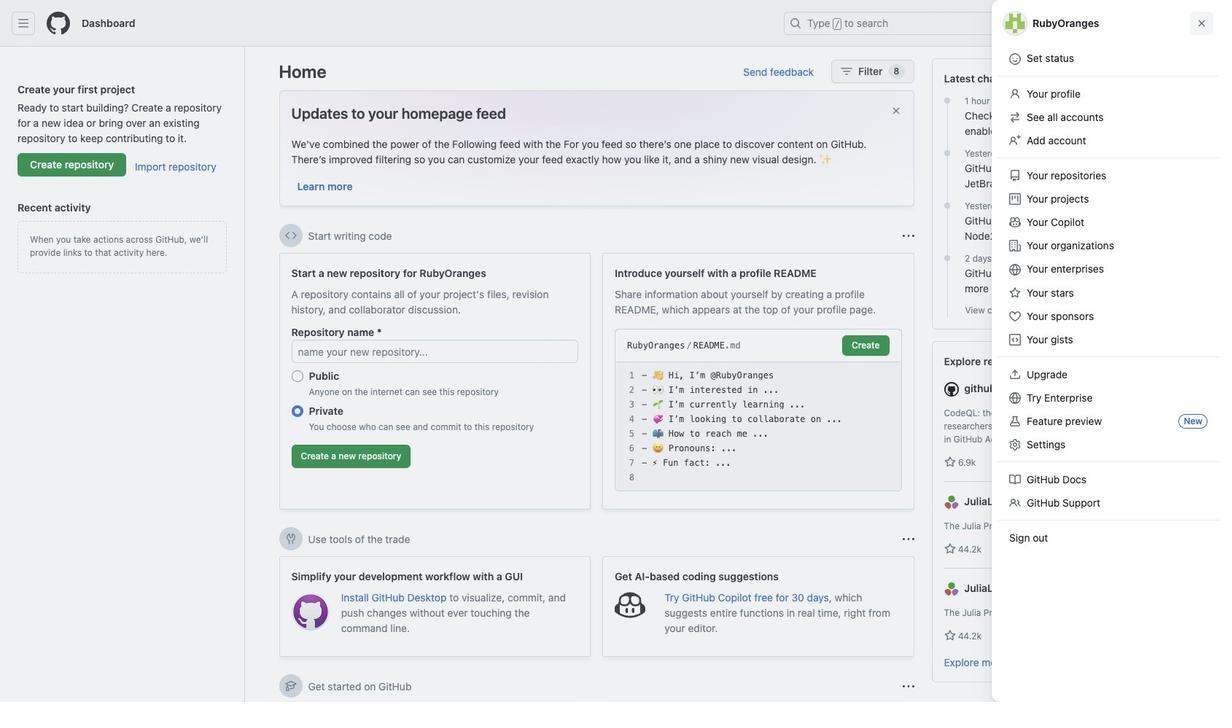 Task type: locate. For each thing, give the bounding box(es) containing it.
2 star image from the top
[[944, 543, 956, 555]]

1 star image from the top
[[944, 457, 956, 468]]

star image
[[944, 630, 956, 642]]

account element
[[0, 47, 245, 702]]

1 vertical spatial dot fill image
[[942, 200, 953, 211]]

star image
[[944, 457, 956, 468], [944, 543, 956, 555]]

0 vertical spatial star image
[[944, 457, 956, 468]]

explore element
[[932, 58, 1191, 702]]

2 vertical spatial dot fill image
[[942, 252, 953, 264]]

3 dot fill image from the top
[[942, 252, 953, 264]]

1 vertical spatial star image
[[944, 543, 956, 555]]

0 vertical spatial dot fill image
[[942, 95, 953, 106]]

homepage image
[[47, 12, 70, 35]]

dot fill image
[[942, 95, 953, 106], [942, 200, 953, 211], [942, 252, 953, 264]]



Task type: vqa. For each thing, say whether or not it's contained in the screenshot.
3rd star Icon
yes



Task type: describe. For each thing, give the bounding box(es) containing it.
plus image
[[1064, 17, 1076, 29]]

dot fill image
[[942, 147, 953, 159]]

2 dot fill image from the top
[[942, 200, 953, 211]]

1 dot fill image from the top
[[942, 95, 953, 106]]

command palette image
[[1022, 18, 1033, 29]]

triangle down image
[[1079, 17, 1090, 28]]

explore repositories navigation
[[932, 341, 1191, 683]]



